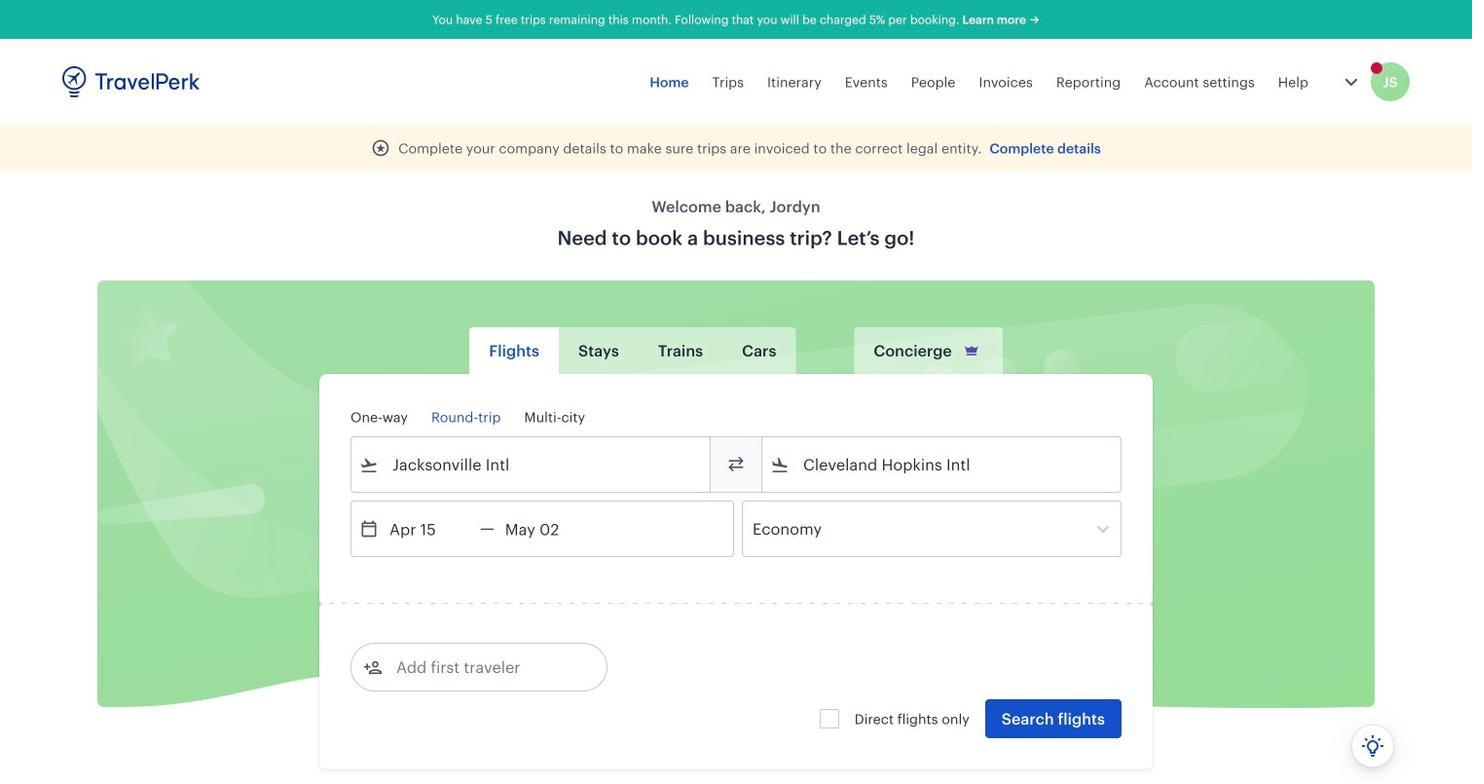 Task type: locate. For each thing, give the bounding box(es) containing it.
Add first traveler search field
[[383, 652, 585, 683]]

Depart text field
[[379, 502, 480, 556]]



Task type: describe. For each thing, give the bounding box(es) containing it.
To search field
[[790, 449, 1096, 480]]

From search field
[[379, 449, 685, 480]]

Return text field
[[495, 502, 596, 556]]



